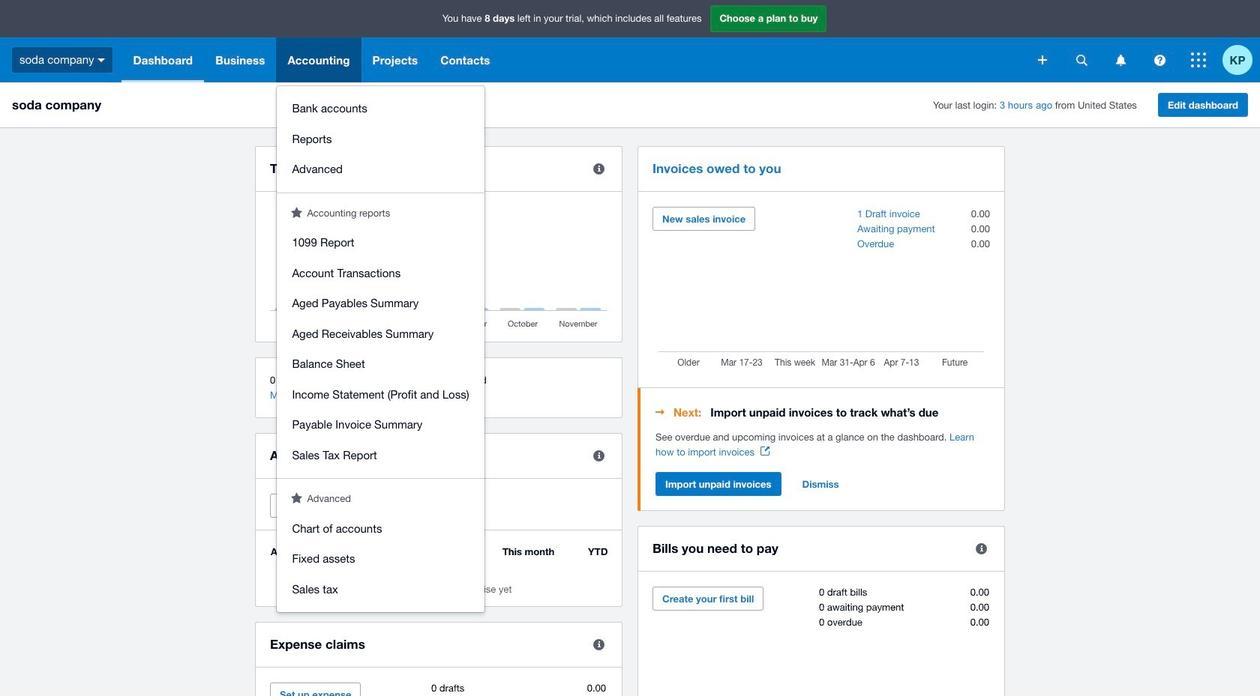 Task type: vqa. For each thing, say whether or not it's contained in the screenshot.
second "favourites" icon from the top of the page
yes



Task type: locate. For each thing, give the bounding box(es) containing it.
advanced group
[[277, 507, 484, 613]]

empty state of the accounts watchlist widget, featuring a 'review categories for transactions' button and a data-less table with headings 'account,' 'budget,' 'this month,' and 'ytd.' image
[[270, 546, 608, 596]]

empty state of the expenses widget with a 'set up expense claims' button and a data-less table. image
[[270, 683, 608, 697]]

group
[[277, 86, 484, 192]]

svg image
[[1191, 53, 1206, 68], [1038, 56, 1047, 65]]

panel body document
[[656, 431, 990, 461], [656, 431, 990, 461]]

2 favourites image from the top
[[291, 493, 303, 504]]

svg image
[[1076, 54, 1087, 66], [1116, 54, 1126, 66], [1154, 54, 1165, 66], [98, 58, 105, 62]]

list box
[[277, 86, 484, 613]]

favourites image
[[291, 207, 303, 218], [291, 493, 303, 504]]

heading
[[656, 404, 990, 422]]

banner
[[0, 0, 1260, 613]]

1 vertical spatial favourites image
[[291, 493, 303, 504]]

opens in a new tab image
[[761, 447, 770, 456]]

0 vertical spatial favourites image
[[291, 207, 303, 218]]



Task type: describe. For each thing, give the bounding box(es) containing it.
reports group
[[277, 221, 484, 479]]

empty state of the bills widget with a 'create your first bill' button and an unpopulated column graph. image
[[653, 587, 990, 697]]

1 favourites image from the top
[[291, 207, 303, 218]]

empty state widget for the total cash in and out feature, displaying a column graph summarising bank transaction data as total money in versus total money out across all connected bank accounts, enabling a visual comparison of the two amounts. image
[[270, 207, 608, 331]]

1 horizontal spatial svg image
[[1191, 53, 1206, 68]]

0 horizontal spatial svg image
[[1038, 56, 1047, 65]]



